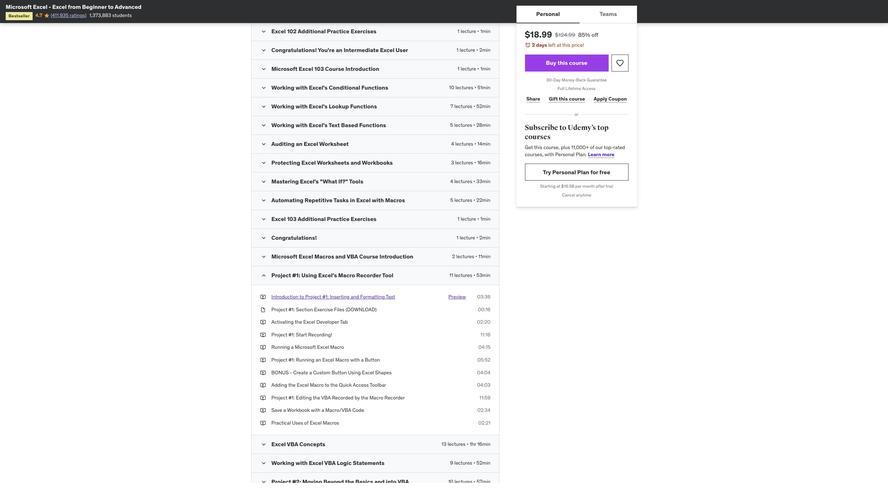 Task type: vqa. For each thing, say whether or not it's contained in the screenshot.
©
no



Task type: describe. For each thing, give the bounding box(es) containing it.
13 lectures • 1hr 16min
[[442, 442, 491, 448]]

days
[[536, 42, 547, 48]]

small image for microsoft excel 103 course introduction
[[260, 66, 267, 73]]

mastering
[[272, 178, 299, 185]]

• for excel vba concepts
[[467, 442, 469, 448]]

xsmall image for project #1: section exercise files (download)
[[260, 307, 266, 314]]

macro down toolbar
[[370, 395, 384, 402]]

macro up the bonus - create a custom button using excel shapes
[[336, 357, 349, 364]]

this down $124.99
[[563, 42, 571, 48]]

macro down microsoft excel macros and vba course introduction
[[338, 272, 355, 279]]

04:03
[[477, 382, 491, 389]]

• for microsoft excel 103 course introduction
[[478, 66, 479, 72]]

0 horizontal spatial course
[[325, 65, 344, 72]]

personal inside personal button
[[537, 10, 560, 18]]

excel left the shapes
[[362, 370, 374, 376]]

lectures for working with excel's text based functions
[[455, 122, 472, 128]]

• for working with excel's lookup functions
[[474, 103, 476, 110]]

in
[[350, 197, 355, 204]]

buy this course button
[[525, 54, 609, 72]]

protecting
[[272, 159, 300, 166]]

vba up project #1: using excel's macro recorder tool
[[347, 253, 358, 260]]

1 vertical spatial using
[[348, 370, 361, 376]]

functions for working with excel's conditional functions
[[362, 84, 389, 91]]

small image for automating
[[260, 197, 267, 204]]

lectures for automating repetitive tasks in excel with macros
[[455, 197, 473, 204]]

9 lectures • 52min
[[451, 461, 491, 467]]

• for project #1: using excel's macro recorder tool
[[474, 272, 476, 279]]

1 for excel 102 additional practice exercises
[[458, 28, 460, 34]]

3
[[451, 160, 454, 166]]

small image for mastering excel's "what if?" tools
[[260, 178, 267, 186]]

03:36
[[478, 294, 491, 300]]

top-
[[604, 144, 614, 151]]

excel right in
[[357, 197, 371, 204]]

1 lecture • 1min for microsoft excel 103 course introduction
[[458, 66, 491, 72]]

excel's left "what on the left of the page
[[300, 178, 319, 185]]

2 days left at this price!
[[532, 42, 585, 48]]

congratulations! you're an intermediate excel user
[[272, 46, 408, 54]]

of inside the get this course, plus 11,000+ of our top-rated courses, with personal plan.
[[590, 144, 595, 151]]

02:20
[[477, 319, 491, 326]]

excel down automating
[[272, 216, 286, 223]]

repetitive
[[305, 197, 333, 204]]

course,
[[544, 144, 560, 151]]

small image for working with excel's conditional functions
[[260, 84, 267, 92]]

small image for project #1: using excel's macro recorder tool
[[260, 272, 267, 280]]

0 horizontal spatial of
[[304, 420, 309, 427]]

• for working with excel's conditional functions
[[475, 84, 477, 91]]

1 for congratulations! you're an intermediate excel user
[[457, 47, 459, 53]]

personal inside the get this course, plus 11,000+ of our top-rated courses, with personal plan.
[[556, 151, 575, 158]]

running a microsoft excel macro
[[272, 345, 344, 351]]

lecture for microsoft excel 103 course introduction
[[461, 66, 476, 72]]

excel down the section
[[303, 319, 315, 326]]

personal inside try personal plan for free link
[[553, 169, 576, 176]]

code
[[353, 408, 364, 414]]

courses,
[[525, 151, 544, 158]]

a right create at the left bottom of page
[[310, 370, 312, 376]]

gift this course
[[549, 96, 585, 102]]

lectures for auditing an excel worksheet
[[456, 141, 474, 147]]

14min
[[478, 141, 491, 147]]

#1: for editing
[[289, 395, 295, 402]]

anytime
[[577, 193, 592, 198]]

a right the save
[[284, 408, 286, 414]]

introduction to project #1: inserting and formatting text button
[[272, 294, 395, 301]]

xsmall image for project #1: running an excel macro with a button
[[260, 357, 266, 364]]

1 for excel 103 additional practice exercises
[[458, 216, 460, 222]]

automating
[[272, 197, 304, 204]]

quick
[[339, 382, 352, 389]]

subscribe
[[525, 123, 558, 132]]

text inside button
[[386, 294, 395, 300]]

free
[[600, 169, 611, 176]]

small image for working with excel's lookup functions
[[260, 103, 267, 110]]

2 vertical spatial functions
[[360, 122, 386, 129]]

excel left "worksheet"
[[304, 140, 318, 148]]

xsmall image for project #1: editing the vba recorded by the macro recorder
[[260, 395, 266, 402]]

04:15
[[479, 345, 491, 351]]

00:16
[[478, 307, 491, 313]]

mastering excel's "what if?" tools
[[272, 178, 364, 185]]

small image for microsoft excel macros and vba course introduction
[[260, 254, 267, 261]]

custom
[[313, 370, 331, 376]]

apply coupon
[[594, 96, 627, 102]]

off
[[592, 31, 599, 38]]

macro/vba
[[326, 408, 351, 414]]

02:34
[[478, 408, 491, 414]]

practice for excel 103 additional practice exercises
[[327, 216, 350, 223]]

xsmall image for save a workbook with a macro/vba code
[[260, 408, 266, 415]]

xsmall image for running a microsoft excel macro
[[260, 345, 266, 352]]

0 horizontal spatial -
[[49, 3, 51, 10]]

1 16min from the top
[[478, 160, 491, 166]]

macro down custom
[[310, 382, 324, 389]]

4 for auditing an excel worksheet
[[452, 141, 454, 147]]

5 lectures • 22min
[[451, 197, 491, 204]]

adding the excel macro to the quick access toolbar
[[272, 382, 386, 389]]

based
[[341, 122, 358, 129]]

excel down concepts
[[309, 460, 323, 467]]

2 vertical spatial macros
[[323, 420, 339, 427]]

1 vertical spatial an
[[296, 140, 303, 148]]

intermediate
[[344, 46, 379, 54]]

exercises for excel 102 additional practice exercises
[[351, 28, 377, 35]]

lectures for microsoft excel macros and vba course introduction
[[457, 254, 475, 260]]

1 horizontal spatial introduction
[[346, 65, 380, 72]]

excel 102 additional practice exercises
[[272, 28, 377, 35]]

excel's up introduction to project #1: inserting and formatting text
[[319, 272, 337, 279]]

access for quick
[[353, 382, 369, 389]]

gift this course link
[[548, 92, 587, 106]]

tab
[[340, 319, 348, 326]]

worksheet
[[319, 140, 349, 148]]

our
[[596, 144, 603, 151]]

back
[[577, 77, 586, 83]]

congratulations! for congratulations! you're an intermediate excel user
[[272, 46, 317, 54]]

lectures for working with excel vba logic statements
[[455, 461, 473, 467]]

4 for mastering excel's "what if?" tools
[[451, 178, 454, 185]]

a left macro/vba
[[322, 408, 324, 414]]

the up start
[[295, 319, 302, 326]]

with up practical uses of excel macros
[[311, 408, 321, 414]]

working with excel's text based functions
[[272, 122, 386, 129]]

subscribe to udemy's top courses
[[525, 123, 609, 141]]

• for working with excel vba logic statements
[[474, 461, 476, 467]]

introduction inside button
[[272, 294, 299, 300]]

per
[[576, 184, 582, 189]]

at inside starting at $16.58 per month after trial cancel anytime
[[557, 184, 561, 189]]

full
[[558, 86, 565, 91]]

1 vertical spatial macros
[[315, 253, 334, 260]]

to inside button
[[300, 294, 304, 300]]

53min
[[477, 272, 491, 279]]

1 horizontal spatial -
[[290, 370, 292, 376]]

start
[[296, 332, 307, 338]]

7 small image from the top
[[260, 235, 267, 242]]

workbooks
[[362, 159, 393, 166]]

logic
[[337, 460, 352, 467]]

lecture for excel 103 additional practice exercises
[[461, 216, 476, 222]]

5 for automating repetitive tasks in excel with macros
[[451, 197, 454, 204]]

• for auditing an excel worksheet
[[475, 141, 477, 147]]

excel down save a workbook with a macro/vba code
[[310, 420, 322, 427]]

project #1: running an excel macro with a button
[[272, 357, 380, 364]]

#1: inside button
[[323, 294, 329, 300]]

this for gift
[[559, 96, 568, 102]]

• for protecting excel worksheets and workbooks
[[475, 160, 476, 166]]

7 lectures • 52min
[[451, 103, 491, 110]]

2 horizontal spatial an
[[336, 46, 343, 54]]

statements
[[353, 460, 385, 467]]

a up the bonus - create a custom button using excel shapes
[[361, 357, 364, 364]]

1,373,883
[[89, 12, 111, 19]]

excel left user
[[380, 46, 395, 54]]

and for vba
[[336, 253, 346, 260]]

working with excel vba logic statements
[[272, 460, 385, 467]]

excel's for lookup
[[309, 103, 328, 110]]

tab list containing personal
[[517, 6, 637, 23]]

52min for working with excel's lookup functions
[[477, 103, 491, 110]]

worksheets
[[317, 159, 350, 166]]

lectures for working with excel's conditional functions
[[456, 84, 474, 91]]

excel up (411,935
[[52, 3, 67, 10]]

lectures for working with excel's lookup functions
[[455, 103, 473, 110]]

rated
[[614, 144, 625, 151]]

with right in
[[372, 197, 384, 204]]

macro up project #1: running an excel macro with a button
[[330, 345, 344, 351]]

0 vertical spatial recorder
[[357, 272, 381, 279]]

with inside the get this course, plus 11,000+ of our top-rated courses, with personal plan.
[[545, 151, 554, 158]]

project for running
[[272, 357, 288, 364]]

uses
[[292, 420, 303, 427]]

small image for congratulations!
[[260, 47, 267, 54]]

the right by
[[361, 395, 369, 402]]

with up the bonus - create a custom button using excel shapes
[[351, 357, 360, 364]]

5 for working with excel's text based functions
[[451, 122, 453, 128]]

course for buy this course
[[570, 59, 588, 66]]

4.7
[[35, 12, 42, 19]]

1 vertical spatial running
[[296, 357, 315, 364]]

$124.99
[[555, 31, 576, 38]]

working for working with excel vba logic statements
[[272, 460, 295, 467]]

buy
[[546, 59, 557, 66]]

try personal plan for free link
[[525, 164, 629, 181]]

bonus - create a custom button using excel shapes
[[272, 370, 392, 376]]

access for lifetime
[[582, 86, 596, 91]]

congratulations! for congratulations!
[[272, 234, 317, 242]]

additional for 103
[[298, 216, 326, 223]]

2 lectures • 11min
[[453, 254, 491, 260]]

and inside introduction to project #1: inserting and formatting text button
[[351, 294, 359, 300]]

51min
[[478, 84, 491, 91]]

month
[[583, 184, 595, 189]]

0 horizontal spatial 103
[[287, 216, 297, 223]]

small image for working with excel vba logic statements
[[260, 461, 267, 468]]

developer
[[317, 319, 339, 326]]

0 vertical spatial 103
[[315, 65, 324, 72]]

excel down practical
[[272, 442, 286, 449]]

xsmall image for adding the excel macro to the quick access toolbar
[[260, 382, 266, 389]]

project #1: editing the vba recorded by the macro recorder
[[272, 395, 405, 402]]

4 lectures • 33min
[[451, 178, 491, 185]]

the left quick
[[331, 382, 338, 389]]

1 xsmall image from the top
[[260, 294, 266, 301]]

beginner
[[82, 3, 107, 10]]

$18.99 $124.99 85% off
[[525, 29, 599, 40]]

small image for excel vba concepts
[[260, 442, 267, 449]]

10 lectures • 51min
[[449, 84, 491, 91]]

personal button
[[517, 6, 580, 23]]

1 vertical spatial recorder
[[385, 395, 405, 402]]

microsoft for microsoft excel macros and vba course introduction
[[272, 253, 298, 260]]

vba down adding the excel macro to the quick access toolbar
[[321, 395, 331, 402]]

excel up the bonus - create a custom button using excel shapes
[[322, 357, 334, 364]]

working for working with excel's conditional functions
[[272, 84, 295, 91]]

toolbar
[[370, 382, 386, 389]]

project inside button
[[305, 294, 321, 300]]

conditional
[[329, 84, 360, 91]]

1 for congratulations!
[[457, 235, 459, 241]]

activating
[[272, 319, 294, 326]]

the right adding
[[288, 382, 296, 389]]

excel's for conditional
[[309, 84, 328, 91]]

with up 'working with excel's text based functions'
[[296, 103, 308, 110]]

to inside subscribe to udemy's top courses
[[560, 123, 567, 132]]

save a workbook with a macro/vba code
[[272, 408, 364, 414]]

0 horizontal spatial button
[[332, 370, 347, 376]]

more
[[603, 151, 615, 158]]

#1: for section
[[289, 307, 295, 313]]

vba left concepts
[[287, 442, 298, 449]]

8 small image from the top
[[260, 479, 267, 484]]



Task type: locate. For each thing, give the bounding box(es) containing it.
course for gift this course
[[569, 96, 585, 102]]

excel's down working with excel's lookup functions
[[309, 122, 328, 129]]

recorded
[[332, 395, 354, 402]]

0 vertical spatial 16min
[[478, 160, 491, 166]]

0 vertical spatial 52min
[[477, 103, 491, 110]]

• for excel 103 additional practice exercises
[[478, 216, 479, 222]]

0 vertical spatial course
[[570, 59, 588, 66]]

project #1: start recording!
[[272, 332, 333, 338]]

0 vertical spatial introduction
[[346, 65, 380, 72]]

4 up the 3
[[452, 141, 454, 147]]

3 xsmall image from the top
[[260, 370, 266, 377]]

52min for working with excel vba logic statements
[[477, 461, 491, 467]]

small image for working
[[260, 122, 267, 129]]

0 vertical spatial exercises
[[351, 28, 377, 35]]

this for buy
[[558, 59, 568, 66]]

additional
[[298, 28, 326, 35], [298, 216, 326, 223]]

plan
[[578, 169, 590, 176]]

button up the shapes
[[365, 357, 380, 364]]

share button
[[525, 92, 542, 106]]

16min down the 14min
[[478, 160, 491, 166]]

microsoft for microsoft excel 103 course introduction
[[272, 65, 298, 72]]

1 1min from the top
[[481, 28, 491, 34]]

4 down the 3
[[451, 178, 454, 185]]

small image for excel 103 additional practice exercises
[[260, 216, 267, 223]]

3 xsmall image from the top
[[260, 332, 266, 339]]

this for get
[[534, 144, 543, 151]]

macro
[[338, 272, 355, 279], [330, 345, 344, 351], [336, 357, 349, 364], [310, 382, 324, 389], [370, 395, 384, 402]]

4
[[452, 141, 454, 147], [451, 178, 454, 185]]

excel up project #1: using excel's macro recorder tool
[[299, 253, 313, 260]]

1 xsmall image from the top
[[260, 307, 266, 314]]

1 working from the top
[[272, 84, 295, 91]]

6 small image from the top
[[260, 197, 267, 204]]

and up project #1: using excel's macro recorder tool
[[336, 253, 346, 260]]

additional down repetitive
[[298, 216, 326, 223]]

0 horizontal spatial recorder
[[357, 272, 381, 279]]

lectures for excel vba concepts
[[448, 442, 466, 448]]

2 vertical spatial an
[[316, 357, 321, 364]]

• for mastering excel's "what if?" tools
[[474, 178, 476, 185]]

practical
[[272, 420, 291, 427]]

lectures right the 3
[[456, 160, 473, 166]]

create
[[293, 370, 308, 376]]

lecture for congratulations!
[[460, 235, 476, 241]]

1 vertical spatial course
[[359, 253, 379, 260]]

courses
[[525, 133, 551, 141]]

automating repetitive tasks in excel with macros
[[272, 197, 405, 204]]

1 horizontal spatial 103
[[315, 65, 324, 72]]

access up by
[[353, 382, 369, 389]]

xsmall image
[[260, 307, 266, 314], [260, 357, 266, 364], [260, 370, 266, 377], [260, 408, 266, 415], [260, 420, 266, 427]]

practice
[[327, 28, 350, 35], [327, 216, 350, 223]]

excel's
[[309, 84, 328, 91], [309, 103, 328, 110], [309, 122, 328, 129], [300, 178, 319, 185], [319, 272, 337, 279]]

#1: for using
[[293, 272, 300, 279]]

4 working from the top
[[272, 460, 295, 467]]

1 vertical spatial exercises
[[351, 216, 377, 223]]

learn more
[[588, 151, 615, 158]]

lectures right "7"
[[455, 103, 473, 110]]

0 vertical spatial course
[[325, 65, 344, 72]]

1 1 lecture • 1min from the top
[[458, 28, 491, 34]]

3 lectures • 16min
[[451, 160, 491, 166]]

0 vertical spatial an
[[336, 46, 343, 54]]

1 vertical spatial -
[[290, 370, 292, 376]]

after
[[596, 184, 605, 189]]

• for automating repetitive tasks in excel with macros
[[474, 197, 476, 204]]

buy this course
[[546, 59, 588, 66]]

try personal plan for free
[[543, 169, 611, 176]]

trial
[[606, 184, 614, 189]]

microsoft excel macros and vba course introduction
[[272, 253, 414, 260]]

1 congratulations! from the top
[[272, 46, 317, 54]]

microsoft
[[6, 3, 32, 10], [272, 65, 298, 72], [272, 253, 298, 260], [295, 345, 316, 351]]

2min for congratulations!
[[480, 235, 491, 241]]

files
[[334, 307, 345, 313]]

5 small image from the top
[[260, 216, 267, 223]]

and up (download)
[[351, 294, 359, 300]]

• for congratulations!
[[477, 235, 479, 241]]

recorder down toolbar
[[385, 395, 405, 402]]

2 horizontal spatial introduction
[[380, 253, 414, 260]]

2 vertical spatial personal
[[553, 169, 576, 176]]

2 practice from the top
[[327, 216, 350, 223]]

learn
[[588, 151, 602, 158]]

access inside 30-day money-back guarantee full lifetime access
[[582, 86, 596, 91]]

personal
[[537, 10, 560, 18], [556, 151, 575, 158], [553, 169, 576, 176]]

(411,935 ratings)
[[51, 12, 87, 19]]

1 vertical spatial personal
[[556, 151, 575, 158]]

project for section
[[272, 307, 288, 313]]

excel up editing
[[297, 382, 309, 389]]

• for congratulations! you're an intermediate excel user
[[477, 47, 479, 53]]

lectures down 4 lectures • 33min
[[455, 197, 473, 204]]

#1: for running
[[289, 357, 295, 364]]

2 up 11
[[453, 254, 455, 260]]

2 vertical spatial and
[[351, 294, 359, 300]]

with up auditing an excel worksheet
[[296, 122, 308, 129]]

1min for excel 103 additional practice exercises
[[481, 216, 491, 222]]

a down the project #1: start recording!
[[291, 345, 294, 351]]

small image
[[260, 66, 267, 73], [260, 84, 267, 92], [260, 103, 267, 110], [260, 178, 267, 186], [260, 216, 267, 223], [260, 254, 267, 261], [260, 272, 267, 280], [260, 442, 267, 449], [260, 461, 267, 468]]

0 vertical spatial functions
[[362, 84, 389, 91]]

2 xsmall image from the top
[[260, 319, 266, 326]]

33min
[[477, 178, 491, 185]]

to up 1,373,883 students
[[108, 3, 114, 10]]

lectures for mastering excel's "what if?" tools
[[455, 178, 473, 185]]

project for using
[[272, 272, 291, 279]]

lectures right 10
[[456, 84, 474, 91]]

1 horizontal spatial using
[[348, 370, 361, 376]]

and up tools
[[351, 159, 361, 166]]

functions for working with excel's lookup functions
[[350, 103, 377, 110]]

at left the $16.58 at right top
[[557, 184, 561, 189]]

1 vertical spatial practice
[[327, 216, 350, 223]]

the right editing
[[313, 395, 320, 402]]

28min
[[477, 122, 491, 128]]

small image
[[260, 28, 267, 35], [260, 47, 267, 54], [260, 122, 267, 129], [260, 141, 267, 148], [260, 160, 267, 167], [260, 197, 267, 204], [260, 235, 267, 242], [260, 479, 267, 484]]

0 vertical spatial and
[[351, 159, 361, 166]]

2 exercises from the top
[[351, 216, 377, 223]]

share
[[527, 96, 541, 102]]

wishlist image
[[616, 59, 625, 67]]

price!
[[572, 42, 585, 48]]

additional right 102
[[298, 28, 326, 35]]

bonus
[[272, 370, 289, 376]]

lectures for project #1: using excel's macro recorder tool
[[455, 272, 473, 279]]

1 vertical spatial access
[[353, 382, 369, 389]]

0 vertical spatial access
[[582, 86, 596, 91]]

to left udemy's
[[560, 123, 567, 132]]

1 horizontal spatial button
[[365, 357, 380, 364]]

to down the bonus - create a custom button using excel shapes
[[325, 382, 330, 389]]

using up introduction to project #1: inserting and formatting text
[[302, 272, 317, 279]]

2 52min from the top
[[477, 461, 491, 467]]

2 xsmall image from the top
[[260, 357, 266, 364]]

1 for microsoft excel 103 course introduction
[[458, 66, 460, 72]]

5 lectures • 28min
[[451, 122, 491, 128]]

personal up the $16.58 at right top
[[553, 169, 576, 176]]

0 vertical spatial additional
[[298, 28, 326, 35]]

project for editing
[[272, 395, 288, 402]]

1 52min from the top
[[477, 103, 491, 110]]

save
[[272, 408, 282, 414]]

xsmall image for activating the excel developer tab
[[260, 319, 266, 326]]

lectures down '7 lectures • 52min'
[[455, 122, 472, 128]]

this right buy
[[558, 59, 568, 66]]

introduction to project #1: inserting and formatting text
[[272, 294, 395, 300]]

or
[[575, 112, 579, 117]]

this inside the get this course, plus 11,000+ of our top-rated courses, with personal plan.
[[534, 144, 543, 151]]

preview
[[449, 294, 466, 300]]

0 horizontal spatial an
[[296, 140, 303, 148]]

1 small image from the top
[[260, 66, 267, 73]]

0 horizontal spatial using
[[302, 272, 317, 279]]

2 small image from the top
[[260, 84, 267, 92]]

0 vertical spatial -
[[49, 3, 51, 10]]

learn more link
[[588, 151, 615, 158]]

of right uses
[[304, 420, 309, 427]]

1 vertical spatial 4
[[451, 178, 454, 185]]

5 down "7"
[[451, 122, 453, 128]]

0 vertical spatial 4
[[452, 141, 454, 147]]

0 vertical spatial macros
[[385, 197, 405, 204]]

52min up the 28min at right top
[[477, 103, 491, 110]]

0 vertical spatial button
[[365, 357, 380, 364]]

1 lecture • 1min for excel 103 additional practice exercises
[[458, 216, 491, 222]]

lecture for excel 102 additional practice exercises
[[461, 28, 476, 34]]

0 horizontal spatial introduction
[[272, 294, 299, 300]]

congratulations!
[[272, 46, 317, 54], [272, 234, 317, 242]]

1 vertical spatial at
[[557, 184, 561, 189]]

#1: up the section
[[293, 272, 300, 279]]

4 xsmall image from the top
[[260, 345, 266, 352]]

5 small image from the top
[[260, 160, 267, 167]]

#1: up "project #1: section exercise files (download)"
[[323, 294, 329, 300]]

1 vertical spatial course
[[569, 96, 585, 102]]

1 horizontal spatial access
[[582, 86, 596, 91]]

course
[[325, 65, 344, 72], [359, 253, 379, 260]]

1 course from the top
[[570, 59, 588, 66]]

2min
[[480, 47, 491, 53], [480, 235, 491, 241]]

course down lifetime
[[569, 96, 585, 102]]

lecture for congratulations! you're an intermediate excel user
[[460, 47, 476, 53]]

2 16min from the top
[[478, 442, 491, 448]]

excel up project #1: running an excel macro with a button
[[317, 345, 329, 351]]

7
[[451, 103, 454, 110]]

3 small image from the top
[[260, 103, 267, 110]]

0 vertical spatial using
[[302, 272, 317, 279]]

congratulations! down excel 103 additional practice exercises
[[272, 234, 317, 242]]

#1: for start
[[289, 332, 295, 338]]

of left the our
[[590, 144, 595, 151]]

0 vertical spatial of
[[590, 144, 595, 151]]

2 course from the top
[[569, 96, 585, 102]]

functions right conditional
[[362, 84, 389, 91]]

1 vertical spatial 1 lecture • 1min
[[458, 66, 491, 72]]

1 lecture • 2min
[[457, 47, 491, 53], [457, 235, 491, 241]]

lectures right 11
[[455, 272, 473, 279]]

7 small image from the top
[[260, 272, 267, 280]]

an
[[336, 46, 343, 54], [296, 140, 303, 148], [316, 357, 321, 364]]

by
[[355, 395, 360, 402]]

excel's left lookup on the top
[[309, 103, 328, 110]]

1 horizontal spatial 2
[[532, 42, 535, 48]]

recorder left tool
[[357, 272, 381, 279]]

cancel
[[562, 193, 576, 198]]

0 vertical spatial personal
[[537, 10, 560, 18]]

1 horizontal spatial an
[[316, 357, 321, 364]]

1 horizontal spatial recorder
[[385, 395, 405, 402]]

1 horizontal spatial text
[[386, 294, 395, 300]]

text
[[329, 122, 340, 129], [386, 294, 395, 300]]

additional for 102
[[298, 28, 326, 35]]

52min down 13 lectures • 1hr 16min
[[477, 461, 491, 467]]

8 small image from the top
[[260, 442, 267, 449]]

2 for 2 days left at this price!
[[532, 42, 535, 48]]

5 xsmall image from the top
[[260, 382, 266, 389]]

1 small image from the top
[[260, 28, 267, 35]]

exercise
[[314, 307, 333, 313]]

get this course, plus 11,000+ of our top-rated courses, with personal plan.
[[525, 144, 625, 158]]

0 vertical spatial text
[[329, 122, 340, 129]]

bestseller
[[9, 13, 30, 19]]

1 additional from the top
[[298, 28, 326, 35]]

3 1min from the top
[[481, 216, 491, 222]]

1min
[[481, 28, 491, 34], [481, 66, 491, 72], [481, 216, 491, 222]]

6 small image from the top
[[260, 254, 267, 261]]

small image for excel
[[260, 28, 267, 35]]

auditing an excel worksheet
[[272, 140, 349, 148]]

practice down automating repetitive tasks in excel with macros
[[327, 216, 350, 223]]

section
[[296, 307, 313, 313]]

1 vertical spatial and
[[336, 253, 346, 260]]

4 xsmall image from the top
[[260, 408, 266, 415]]

1 vertical spatial introduction
[[380, 253, 414, 260]]

#1: left editing
[[289, 395, 295, 402]]

working for working with excel's lookup functions
[[272, 103, 295, 110]]

excel
[[33, 3, 47, 10], [52, 3, 67, 10], [272, 28, 286, 35], [380, 46, 395, 54], [299, 65, 313, 72], [304, 140, 318, 148], [302, 159, 316, 166], [357, 197, 371, 204], [272, 216, 286, 223], [299, 253, 313, 260], [303, 319, 315, 326], [317, 345, 329, 351], [322, 357, 334, 364], [362, 370, 374, 376], [297, 382, 309, 389], [310, 420, 322, 427], [272, 442, 286, 449], [309, 460, 323, 467]]

• for microsoft excel macros and vba course introduction
[[476, 254, 478, 260]]

2 vertical spatial introduction
[[272, 294, 299, 300]]

udemy's
[[568, 123, 596, 132]]

an right auditing
[[296, 140, 303, 148]]

this inside button
[[558, 59, 568, 66]]

access
[[582, 86, 596, 91], [353, 382, 369, 389]]

• for working with excel's text based functions
[[474, 122, 476, 128]]

0 vertical spatial 1 lecture • 2min
[[457, 47, 491, 53]]

plan.
[[576, 151, 587, 158]]

and for workbooks
[[351, 159, 361, 166]]

lectures left the 14min
[[456, 141, 474, 147]]

2 working from the top
[[272, 103, 295, 110]]

recording!
[[308, 332, 333, 338]]

1 vertical spatial 52min
[[477, 461, 491, 467]]

xsmall image for project #1: start recording!
[[260, 332, 266, 339]]

xsmall image for bonus - create a custom button using excel shapes
[[260, 370, 266, 377]]

tool
[[382, 272, 394, 279]]

activating the excel developer tab
[[272, 319, 348, 326]]

1 vertical spatial 5
[[451, 197, 454, 204]]

1 lecture • 1min for excel 102 additional practice exercises
[[458, 28, 491, 34]]

exercises for excel 103 additional practice exercises
[[351, 216, 377, 223]]

4 small image from the top
[[260, 178, 267, 186]]

course up back at the top right
[[570, 59, 588, 66]]

with down excel vba concepts at left bottom
[[296, 460, 308, 467]]

1 vertical spatial 103
[[287, 216, 297, 223]]

0 vertical spatial 2
[[532, 42, 535, 48]]

0 horizontal spatial running
[[272, 345, 290, 351]]

with down course,
[[545, 151, 554, 158]]

0 vertical spatial 1 lecture • 1min
[[458, 28, 491, 34]]

1 vertical spatial additional
[[298, 216, 326, 223]]

2 congratulations! from the top
[[272, 234, 317, 242]]

5 down 4 lectures • 33min
[[451, 197, 454, 204]]

- up (411,935
[[49, 3, 51, 10]]

xsmall image
[[260, 294, 266, 301], [260, 319, 266, 326], [260, 332, 266, 339], [260, 345, 266, 352], [260, 382, 266, 389], [260, 395, 266, 402]]

16min
[[478, 160, 491, 166], [478, 442, 491, 448]]

- left create at the left bottom of page
[[290, 370, 292, 376]]

4 small image from the top
[[260, 141, 267, 148]]

microsoft excel 103 course introduction
[[272, 65, 380, 72]]

0 vertical spatial running
[[272, 345, 290, 351]]

2 additional from the top
[[298, 216, 326, 223]]

2 1min from the top
[[481, 66, 491, 72]]

microsoft for microsoft excel - excel from beginner to advanced
[[6, 3, 32, 10]]

2 vertical spatial 1 lecture • 1min
[[458, 216, 491, 222]]

practice up "congratulations! you're an intermediate excel user"
[[327, 28, 350, 35]]

1 vertical spatial text
[[386, 294, 395, 300]]

1 vertical spatial 1 lecture • 2min
[[457, 235, 491, 241]]

exercises up intermediate
[[351, 28, 377, 35]]

try
[[543, 169, 551, 176]]

1 practice from the top
[[327, 28, 350, 35]]

with up working with excel's lookup functions
[[296, 84, 308, 91]]

3 1 lecture • 1min from the top
[[458, 216, 491, 222]]

for
[[591, 169, 599, 176]]

starting at $16.58 per month after trial cancel anytime
[[541, 184, 614, 198]]

functions
[[362, 84, 389, 91], [350, 103, 377, 110], [360, 122, 386, 129]]

0 vertical spatial 5
[[451, 122, 453, 128]]

lookup
[[329, 103, 349, 110]]

excel up working with excel's conditional functions
[[299, 65, 313, 72]]

1 horizontal spatial running
[[296, 357, 315, 364]]

functions up based
[[350, 103, 377, 110]]

2 1 lecture • 2min from the top
[[457, 235, 491, 241]]

at right the left
[[557, 42, 562, 48]]

1 horizontal spatial of
[[590, 144, 595, 151]]

button up quick
[[332, 370, 347, 376]]

lectures right 13
[[448, 442, 466, 448]]

1 vertical spatial 1min
[[481, 66, 491, 72]]

excel left 102
[[272, 28, 286, 35]]

congratulations! down 102
[[272, 46, 317, 54]]

alarm image
[[525, 42, 531, 48]]

running down the project #1: start recording!
[[272, 345, 290, 351]]

introduction up tool
[[380, 253, 414, 260]]

0 vertical spatial practice
[[327, 28, 350, 35]]

lectures for protecting excel worksheets and workbooks
[[456, 160, 473, 166]]

#1: up create at the left bottom of page
[[289, 357, 295, 364]]

working with excel's lookup functions
[[272, 103, 377, 110]]

0 horizontal spatial access
[[353, 382, 369, 389]]

3 working from the top
[[272, 122, 295, 129]]

2 2min from the top
[[480, 235, 491, 241]]

2 1 lecture • 1min from the top
[[458, 66, 491, 72]]

2 vertical spatial 1min
[[481, 216, 491, 222]]

102
[[287, 28, 297, 35]]

lecture
[[461, 28, 476, 34], [460, 47, 476, 53], [461, 66, 476, 72], [461, 216, 476, 222], [460, 235, 476, 241]]

1 lecture • 2min for congratulations! you're an intermediate excel user
[[457, 47, 491, 53]]

this right gift
[[559, 96, 568, 102]]

course inside button
[[570, 59, 588, 66]]

2 small image from the top
[[260, 47, 267, 54]]

1min for microsoft excel 103 course introduction
[[481, 66, 491, 72]]

6 xsmall image from the top
[[260, 395, 266, 402]]

adding
[[272, 382, 287, 389]]

advanced
[[115, 3, 142, 10]]

1
[[458, 28, 460, 34], [457, 47, 459, 53], [458, 66, 460, 72], [458, 216, 460, 222], [457, 235, 459, 241]]

small image for protecting
[[260, 160, 267, 167]]

excel down auditing an excel worksheet
[[302, 159, 316, 166]]

lectures up 5 lectures • 22min
[[455, 178, 473, 185]]

2min for congratulations! you're an intermediate excel user
[[480, 47, 491, 53]]

0 horizontal spatial text
[[329, 122, 340, 129]]

0 vertical spatial 2min
[[480, 47, 491, 53]]

an right you're
[[336, 46, 343, 54]]

1 1 lecture • 2min from the top
[[457, 47, 491, 53]]

5 xsmall image from the top
[[260, 420, 266, 427]]

0 horizontal spatial 2
[[453, 254, 455, 260]]

1min for excel 102 additional practice exercises
[[481, 28, 491, 34]]

02:21
[[479, 420, 491, 427]]

introduction up the section
[[272, 294, 299, 300]]

vba left logic
[[325, 460, 336, 467]]

excel up 4.7
[[33, 3, 47, 10]]

1 horizontal spatial course
[[359, 253, 379, 260]]

1 lecture • 2min for congratulations!
[[457, 235, 491, 241]]

tab list
[[517, 6, 637, 23]]

0 vertical spatial 1min
[[481, 28, 491, 34]]

• for excel 102 additional practice exercises
[[478, 28, 479, 34]]

access down back at the top right
[[582, 86, 596, 91]]

a
[[291, 345, 294, 351], [361, 357, 364, 364], [310, 370, 312, 376], [284, 408, 286, 414], [322, 408, 324, 414]]

small image for auditing
[[260, 141, 267, 148]]

0 vertical spatial congratulations!
[[272, 46, 317, 54]]

1 exercises from the top
[[351, 28, 377, 35]]

#1: left the section
[[289, 307, 295, 313]]

personal down plus
[[556, 151, 575, 158]]

3 small image from the top
[[260, 122, 267, 129]]

103 down automating
[[287, 216, 297, 223]]

1 vertical spatial 2min
[[480, 235, 491, 241]]

1 vertical spatial 16min
[[478, 442, 491, 448]]

get
[[525, 144, 533, 151]]

1 2min from the top
[[480, 47, 491, 53]]

project for start
[[272, 332, 288, 338]]

0 vertical spatial at
[[557, 42, 562, 48]]

project #1: section exercise files (download)
[[272, 307, 377, 313]]

1 vertical spatial 2
[[453, 254, 455, 260]]

2 for 2 lectures • 11min
[[453, 254, 455, 260]]

exercises down in
[[351, 216, 377, 223]]

1 vertical spatial of
[[304, 420, 309, 427]]

ratings)
[[70, 12, 87, 19]]

1 vertical spatial congratulations!
[[272, 234, 317, 242]]

text left based
[[329, 122, 340, 129]]

1 vertical spatial functions
[[350, 103, 377, 110]]

1 vertical spatial button
[[332, 370, 347, 376]]

practical uses of excel macros
[[272, 420, 339, 427]]

9 small image from the top
[[260, 461, 267, 468]]

xsmall image for practical uses of excel macros
[[260, 420, 266, 427]]



